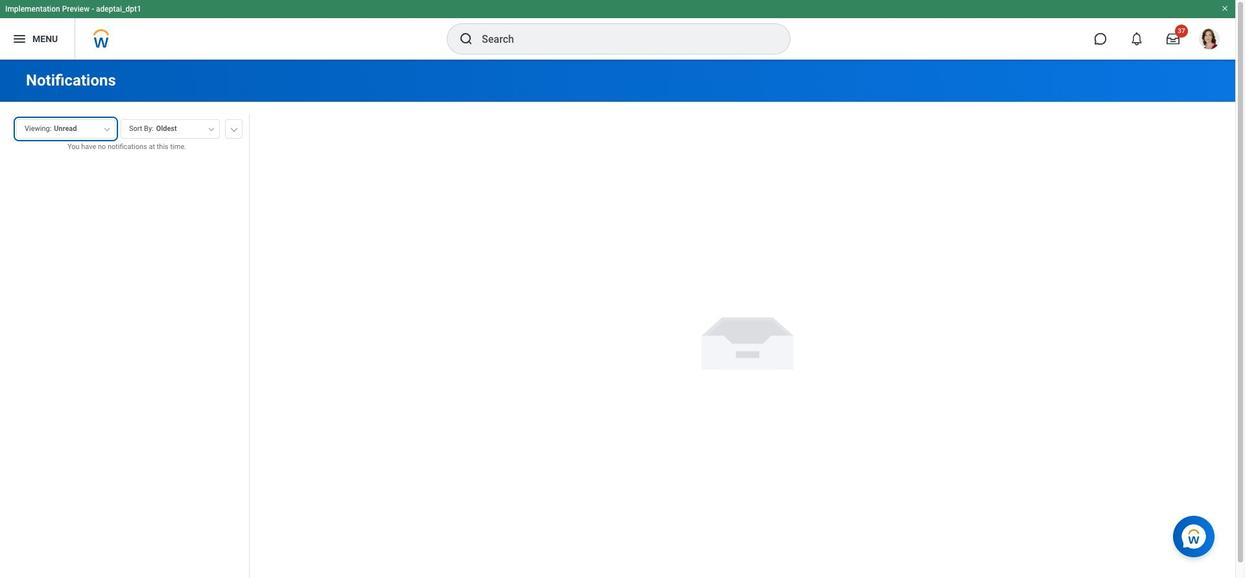 Task type: describe. For each thing, give the bounding box(es) containing it.
inbox items list box
[[0, 162, 249, 579]]

Search Workday  search field
[[482, 25, 763, 53]]

notifications large image
[[1131, 32, 1144, 45]]

reading pane region
[[259, 102, 1236, 579]]

close environment banner image
[[1221, 5, 1229, 12]]

search image
[[459, 31, 474, 47]]

profile logan mcneil image
[[1199, 29, 1220, 52]]

inbox large image
[[1167, 32, 1180, 45]]



Task type: vqa. For each thing, say whether or not it's contained in the screenshot.
Implementation on the left top of page
no



Task type: locate. For each thing, give the bounding box(es) containing it.
banner
[[0, 0, 1236, 60]]

more image
[[230, 125, 238, 132]]

tab panel
[[0, 114, 249, 579]]

main content
[[0, 60, 1236, 579]]

justify image
[[12, 31, 27, 47]]



